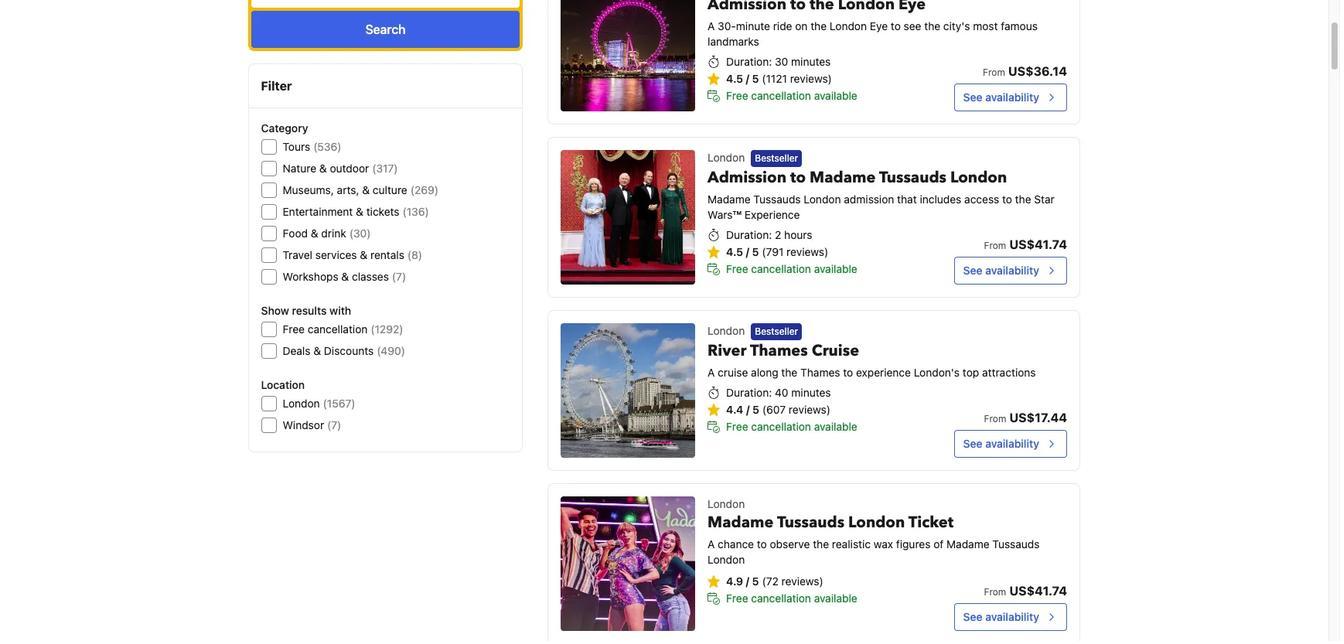 Task type: locate. For each thing, give the bounding box(es) containing it.
london up river
[[708, 324, 745, 337]]

river thames cruise a cruise along the thames to experience london's top attractions
[[708, 341, 1036, 379]]

london inside a 30-minute ride on the london eye to see the city's most famous landmarks
[[830, 20, 867, 33]]

2 vertical spatial a
[[708, 538, 715, 551]]

(136)
[[403, 205, 430, 218]]

1 duration: from the top
[[727, 55, 772, 68]]

4.5 left (791
[[727, 246, 743, 259]]

& down (536)
[[320, 162, 327, 175]]

free cancellation available down 4.5 / 5 (1121 reviews)
[[727, 89, 858, 102]]

5 left (1121
[[752, 72, 759, 85]]

3 duration: from the top
[[727, 386, 772, 399]]

5
[[752, 72, 759, 85], [752, 246, 759, 259], [753, 403, 760, 416], [753, 575, 759, 588]]

2 vertical spatial duration:
[[727, 386, 772, 399]]

3 5 from the top
[[753, 403, 760, 416]]

available down 4.5 / 5 (791 reviews)
[[815, 263, 858, 276]]

1 5 from the top
[[752, 72, 759, 85]]

london up access
[[951, 167, 1008, 188]]

from us$41.74
[[985, 238, 1068, 251], [985, 584, 1068, 598]]

bestseller
[[755, 153, 799, 164], [755, 326, 799, 338]]

london (1567)
[[283, 397, 356, 410]]

1 bestseller from the top
[[755, 153, 799, 164]]

(7) down rentals
[[393, 270, 407, 283]]

from us$41.74 for madame tussauds london ticket
[[985, 584, 1068, 598]]

search
[[366, 22, 406, 36]]

reviews) for admission to madame tussauds london
[[787, 246, 829, 259]]

2
[[775, 228, 782, 242]]

1 a from the top
[[708, 20, 715, 33]]

bestseller up admission
[[755, 153, 799, 164]]

availability for madame tussauds london ticket
[[986, 610, 1040, 624]]

free cancellation available down 4.4 / 5 (607 reviews)
[[727, 420, 858, 434]]

reviews) right "(72"
[[782, 575, 824, 588]]

availability
[[986, 91, 1040, 104], [986, 264, 1040, 277], [986, 437, 1040, 450], [986, 610, 1040, 624]]

free
[[727, 89, 749, 102], [727, 263, 749, 276], [283, 323, 305, 336], [727, 420, 749, 434], [727, 592, 749, 605]]

windsor (7)
[[283, 419, 342, 432]]

2 / from the top
[[746, 246, 750, 259]]

(8)
[[408, 248, 423, 262]]

chance
[[718, 538, 754, 551]]

us$41.74 for london
[[1010, 238, 1068, 251]]

1 4.5 from the top
[[727, 72, 743, 85]]

reviews) for river thames cruise
[[789, 403, 831, 416]]

2 available from the top
[[815, 263, 858, 276]]

cancellation down 4.5 / 5 (1121 reviews)
[[752, 89, 812, 102]]

a inside a 30-minute ride on the london eye to see the city's most famous landmarks
[[708, 20, 715, 33]]

most
[[974, 20, 998, 33]]

free cancellation available down '4.9 / 5 (72 reviews)'
[[727, 592, 858, 605]]

1 see from the top
[[964, 91, 983, 104]]

5 left (791
[[752, 246, 759, 259]]

2 us$41.74 from the top
[[1010, 584, 1068, 598]]

london left eye at the right of the page
[[830, 20, 867, 33]]

2 4.5 from the top
[[727, 246, 743, 259]]

a left 30-
[[708, 20, 715, 33]]

0 vertical spatial a
[[708, 20, 715, 33]]

0 vertical spatial bestseller
[[755, 153, 799, 164]]

madame tussauds london ticket image
[[561, 497, 696, 631]]

minutes for a 30-minute ride on the london eye to see the city's most famous landmarks
[[792, 55, 831, 68]]

reviews) for a 30-minute ride on the london eye to see the city's most famous landmarks
[[791, 72, 832, 85]]

(490)
[[377, 344, 406, 357]]

free cancellation available down 4.5 / 5 (791 reviews)
[[727, 263, 858, 276]]

2 5 from the top
[[752, 246, 759, 259]]

5 left (607
[[753, 403, 760, 416]]

1 vertical spatial us$41.74
[[1010, 584, 1068, 598]]

& for discounts
[[314, 344, 322, 357]]

0 vertical spatial us$41.74
[[1010, 238, 1068, 251]]

free down 4.5 / 5 (1121 reviews)
[[727, 89, 749, 102]]

to down cruise
[[844, 366, 854, 379]]

2 from us$41.74 from the top
[[985, 584, 1068, 598]]

minutes right 40
[[792, 386, 831, 399]]

the left realistic
[[813, 538, 829, 551]]

the
[[811, 20, 827, 33], [925, 20, 941, 33], [1016, 193, 1032, 206], [782, 366, 798, 379], [813, 538, 829, 551]]

the right "see"
[[925, 20, 941, 33]]

cancellation down 4.4 / 5 (607 reviews)
[[752, 420, 812, 434]]

a 30-minute ride on the london eye to see the city's most famous landmarks
[[708, 20, 1038, 48]]

4.5 down landmarks
[[727, 72, 743, 85]]

available down realistic
[[815, 592, 858, 605]]

3 availability from the top
[[986, 437, 1040, 450]]

cancellation for a 30-minute ride on the london eye to see the city's most famous landmarks
[[752, 89, 812, 102]]

/
[[746, 72, 750, 85], [746, 246, 750, 259], [747, 403, 750, 416], [746, 575, 750, 588]]

(1292)
[[371, 323, 404, 336]]

free down 4.5 / 5 (791 reviews)
[[727, 263, 749, 276]]

a
[[708, 20, 715, 33], [708, 366, 715, 379], [708, 538, 715, 551]]

1 free cancellation available from the top
[[727, 89, 858, 102]]

cruise
[[812, 341, 860, 362]]

tours (536)
[[283, 140, 342, 153]]

4.5 / 5 (791 reviews)
[[727, 246, 829, 259]]

that
[[898, 193, 917, 206]]

1 vertical spatial bestseller
[[755, 326, 799, 338]]

4 availability from the top
[[986, 610, 1040, 624]]

cancellation down 4.5 / 5 (791 reviews)
[[752, 263, 812, 276]]

1 from us$41.74 from the top
[[985, 238, 1068, 251]]

1 available from the top
[[815, 89, 858, 102]]

5 left "(72"
[[753, 575, 759, 588]]

entertainment & tickets (136)
[[283, 205, 430, 218]]

/ right 4.4
[[747, 403, 750, 416]]

0 vertical spatial duration:
[[727, 55, 772, 68]]

london up "wax" on the right of the page
[[849, 512, 905, 533]]

tussauds
[[880, 167, 947, 188], [754, 193, 801, 206], [777, 512, 845, 533], [993, 538, 1040, 551]]

available for river thames cruise
[[815, 420, 858, 434]]

ticket
[[909, 512, 954, 533]]

duration: down landmarks
[[727, 55, 772, 68]]

deals & discounts (490)
[[283, 344, 406, 357]]

2 a from the top
[[708, 366, 715, 379]]

1 see availability from the top
[[964, 91, 1040, 104]]

2 minutes from the top
[[792, 386, 831, 399]]

4 see from the top
[[964, 610, 983, 624]]

see for madame tussauds london ticket
[[964, 610, 983, 624]]

& up (30)
[[356, 205, 364, 218]]

cancellation down with
[[308, 323, 368, 336]]

& right arts,
[[363, 183, 370, 197]]

show results with
[[262, 304, 352, 317]]

cancellation for admission to madame tussauds london
[[752, 263, 812, 276]]

from
[[983, 67, 1006, 78], [985, 240, 1007, 251], [985, 413, 1007, 425], [985, 586, 1007, 598]]

reviews) right (1121
[[791, 72, 832, 85]]

see availability
[[964, 91, 1040, 104], [964, 264, 1040, 277], [964, 437, 1040, 450], [964, 610, 1040, 624]]

& left drink
[[311, 227, 319, 240]]

a left the cruise
[[708, 366, 715, 379]]

(7) down (1567)
[[328, 419, 342, 432]]

& for classes
[[342, 270, 350, 283]]

1 horizontal spatial (7)
[[393, 270, 407, 283]]

attractions
[[983, 366, 1036, 379]]

to left "see"
[[891, 20, 901, 33]]

4.5 for a 30-minute ride on the london eye to see the city's most famous landmarks
[[727, 72, 743, 85]]

food & drink (30)
[[283, 227, 371, 240]]

experience
[[745, 208, 800, 222]]

travel
[[283, 248, 313, 262]]

results
[[292, 304, 327, 317]]

london up admission
[[708, 151, 745, 164]]

from inside the from us$17.44
[[985, 413, 1007, 425]]

2 see from the top
[[964, 264, 983, 277]]

famous
[[1001, 20, 1038, 33]]

free cancellation available
[[727, 89, 858, 102], [727, 263, 858, 276], [727, 420, 858, 434], [727, 592, 858, 605]]

to right "chance"
[[757, 538, 767, 551]]

2 see availability from the top
[[964, 264, 1040, 277]]

bestseller up along
[[755, 326, 799, 338]]

2 duration: from the top
[[727, 228, 772, 242]]

hours
[[785, 228, 813, 242]]

from for river thames cruise
[[985, 413, 1007, 425]]

see
[[964, 91, 983, 104], [964, 264, 983, 277], [964, 437, 983, 450], [964, 610, 983, 624]]

2 free cancellation available from the top
[[727, 263, 858, 276]]

& down travel services & rentals (8)
[[342, 270, 350, 283]]

see for a 30-minute ride on the london eye to see the city's most famous landmarks
[[964, 91, 983, 104]]

discounts
[[324, 344, 374, 357]]

us$36.14
[[1009, 64, 1068, 78]]

2 availability from the top
[[986, 264, 1040, 277]]

availability for a 30-minute ride on the london eye to see the city's most famous landmarks
[[986, 91, 1040, 104]]

thames up along
[[750, 341, 808, 362]]

2 bestseller from the top
[[755, 326, 799, 338]]

1 minutes from the top
[[792, 55, 831, 68]]

/ left (791
[[746, 246, 750, 259]]

admission to madame tussauds london madame tussauds london admission that includes access to the star wars™ experience
[[708, 167, 1055, 222]]

0 vertical spatial from us$41.74
[[985, 238, 1068, 251]]

1 vertical spatial 4.5
[[727, 246, 743, 259]]

reviews) down the duration: 40 minutes
[[789, 403, 831, 416]]

4.9 / 5 (72 reviews)
[[727, 575, 824, 588]]

(7)
[[393, 270, 407, 283], [328, 419, 342, 432]]

duration: left 2
[[727, 228, 772, 242]]

river thames cruise image
[[561, 323, 696, 458]]

culture
[[373, 183, 408, 197]]

5 for admission to madame tussauds london
[[752, 246, 759, 259]]

0 vertical spatial minutes
[[792, 55, 831, 68]]

3 / from the top
[[747, 403, 750, 416]]

to inside a 30-minute ride on the london eye to see the city's most famous landmarks
[[891, 20, 901, 33]]

free down 4.9
[[727, 592, 749, 605]]

see for admission to madame tussauds london
[[964, 264, 983, 277]]

1 vertical spatial duration:
[[727, 228, 772, 242]]

1 vertical spatial from us$41.74
[[985, 584, 1068, 598]]

tickets
[[367, 205, 400, 218]]

bestseller for thames
[[755, 326, 799, 338]]

available down 4.4 / 5 (607 reviews)
[[815, 420, 858, 434]]

london up windsor
[[283, 397, 320, 410]]

rentals
[[371, 248, 405, 262]]

free for a 30-minute ride on the london eye to see the city's most famous landmarks
[[727, 89, 749, 102]]

the left star
[[1016, 193, 1032, 206]]

1 / from the top
[[746, 72, 750, 85]]

travel services & rentals (8)
[[283, 248, 423, 262]]

cancellation down '4.9 / 5 (72 reviews)'
[[752, 592, 812, 605]]

(269)
[[411, 183, 439, 197]]

1 us$41.74 from the top
[[1010, 238, 1068, 251]]

/ right 4.9
[[746, 575, 750, 588]]

duration:
[[727, 55, 772, 68], [727, 228, 772, 242], [727, 386, 772, 399]]

minutes for river thames cruise
[[792, 386, 831, 399]]

4.4 / 5 (607 reviews)
[[727, 403, 831, 416]]

0 vertical spatial 4.5
[[727, 72, 743, 85]]

duration: 40 minutes
[[727, 386, 831, 399]]

3 a from the top
[[708, 538, 715, 551]]

5 for river thames cruise
[[753, 403, 760, 416]]

3 available from the top
[[815, 420, 858, 434]]

minutes right 30
[[792, 55, 831, 68]]

thames down cruise
[[801, 366, 841, 379]]

london
[[830, 20, 867, 33], [708, 151, 745, 164], [951, 167, 1008, 188], [804, 193, 841, 206], [708, 324, 745, 337], [283, 397, 320, 410], [708, 497, 745, 511], [849, 512, 905, 533], [708, 553, 745, 566]]

from us$17.44
[[985, 411, 1068, 425]]

see availability for a 30-minute ride on the london eye to see the city's most famous landmarks
[[964, 91, 1040, 104]]

4.5
[[727, 72, 743, 85], [727, 246, 743, 259]]

1 availability from the top
[[986, 91, 1040, 104]]

a left "chance"
[[708, 538, 715, 551]]

duration: up 4.4
[[727, 386, 772, 399]]

1 vertical spatial a
[[708, 366, 715, 379]]

from for admission to madame tussauds london
[[985, 240, 1007, 251]]

from inside from us$36.14
[[983, 67, 1006, 78]]

available down 4.5 / 5 (1121 reviews)
[[815, 89, 858, 102]]

3 free cancellation available from the top
[[727, 420, 858, 434]]

3 see availability from the top
[[964, 437, 1040, 450]]

& right 'deals'
[[314, 344, 322, 357]]

the inside river thames cruise a cruise along the thames to experience london's top attractions
[[782, 366, 798, 379]]

search button
[[251, 11, 520, 48]]

category
[[262, 121, 309, 135]]

to up experience
[[791, 167, 806, 188]]

from us$41.74 for admission to madame tussauds london
[[985, 238, 1068, 251]]

4 / from the top
[[746, 575, 750, 588]]

food
[[283, 227, 308, 240]]

cancellation
[[752, 89, 812, 102], [752, 263, 812, 276], [308, 323, 368, 336], [752, 420, 812, 434], [752, 592, 812, 605]]

free up 'deals'
[[283, 323, 305, 336]]

4.5 for admission to madame tussauds london
[[727, 246, 743, 259]]

1 vertical spatial minutes
[[792, 386, 831, 399]]

3 see from the top
[[964, 437, 983, 450]]

the up 40
[[782, 366, 798, 379]]

0 horizontal spatial (7)
[[328, 419, 342, 432]]

4 see availability from the top
[[964, 610, 1040, 624]]

duration: for river thames cruise
[[727, 386, 772, 399]]

/ left (1121
[[746, 72, 750, 85]]

reviews) down hours
[[787, 246, 829, 259]]

free down 4.4
[[727, 420, 749, 434]]



Task type: vqa. For each thing, say whether or not it's contained in the screenshot.
the bottommost "Next"
no



Task type: describe. For each thing, give the bounding box(es) containing it.
1 vertical spatial (7)
[[328, 419, 342, 432]]

to inside london madame tussauds london ticket a chance to observe the realistic wax figures of madame tussauds london
[[757, 538, 767, 551]]

availability for river thames cruise
[[986, 437, 1040, 450]]

from for madame tussauds london ticket
[[985, 586, 1007, 598]]

madame right the of
[[947, 538, 990, 551]]

duration: for admission to madame tussauds london
[[727, 228, 772, 242]]

5 for a 30-minute ride on the london eye to see the city's most famous landmarks
[[752, 72, 759, 85]]

a inside london madame tussauds london ticket a chance to observe the realistic wax figures of madame tussauds london
[[708, 538, 715, 551]]

drink
[[322, 227, 347, 240]]

london up "chance"
[[708, 497, 745, 511]]

arts,
[[337, 183, 360, 197]]

duration: 30 minutes
[[727, 55, 831, 68]]

4.9
[[727, 575, 744, 588]]

workshops & classes (7)
[[283, 270, 407, 283]]

from for a 30-minute ride on the london eye to see the city's most famous landmarks
[[983, 67, 1006, 78]]

wax
[[874, 538, 894, 551]]

museums,
[[283, 183, 335, 197]]

access
[[965, 193, 1000, 206]]

see availability for madame tussauds london ticket
[[964, 610, 1040, 624]]

deals
[[283, 344, 311, 357]]

(536)
[[314, 140, 342, 153]]

from us$36.14
[[983, 64, 1068, 78]]

see availability for river thames cruise
[[964, 437, 1040, 450]]

realistic
[[832, 538, 871, 551]]

services
[[316, 248, 358, 262]]

(30)
[[350, 227, 371, 240]]

london's
[[914, 366, 960, 379]]

(791
[[762, 246, 784, 259]]

cruise
[[718, 366, 748, 379]]

a inside river thames cruise a cruise along the thames to experience london's top attractions
[[708, 366, 715, 379]]

(1121
[[762, 72, 788, 85]]

to inside river thames cruise a cruise along the thames to experience london's top attractions
[[844, 366, 854, 379]]

tours
[[283, 140, 311, 153]]

landmarks
[[708, 35, 760, 48]]

to right access
[[1003, 193, 1013, 206]]

admission
[[708, 167, 787, 188]]

filter
[[262, 79, 293, 93]]

4 available from the top
[[815, 592, 858, 605]]

see
[[904, 20, 922, 33]]

30
[[775, 55, 789, 68]]

free cancellation available for admission to madame tussauds london
[[727, 263, 858, 276]]

london madame tussauds london ticket a chance to observe the realistic wax figures of madame tussauds london
[[708, 497, 1040, 566]]

free for river thames cruise
[[727, 420, 749, 434]]

museums, arts, & culture (269)
[[283, 183, 439, 197]]

availability for admission to madame tussauds london
[[986, 264, 1040, 277]]

available for admission to madame tussauds london
[[815, 263, 858, 276]]

admission to madame tussauds london image
[[561, 150, 696, 285]]

show
[[262, 304, 290, 317]]

the inside the admission to madame tussauds london madame tussauds london admission that includes access to the star wars™ experience
[[1016, 193, 1032, 206]]

ride
[[774, 20, 793, 33]]

of
[[934, 538, 944, 551]]

entertainment
[[283, 205, 354, 218]]

along
[[751, 366, 779, 379]]

eye
[[870, 20, 888, 33]]

free cancellation (1292)
[[283, 323, 404, 336]]

observe
[[770, 538, 810, 551]]

top
[[963, 366, 980, 379]]

duration: for a 30-minute ride on the london eye to see the city's most famous landmarks
[[727, 55, 772, 68]]

the right on
[[811, 20, 827, 33]]

& for outdoor
[[320, 162, 327, 175]]

includes
[[920, 193, 962, 206]]

free cancellation available for river thames cruise
[[727, 420, 858, 434]]

city's
[[944, 20, 971, 33]]

(607
[[763, 403, 786, 416]]

& for drink
[[311, 227, 319, 240]]

free for admission to madame tussauds london
[[727, 263, 749, 276]]

cancellation for river thames cruise
[[752, 420, 812, 434]]

0 vertical spatial (7)
[[393, 270, 407, 283]]

classes
[[352, 270, 390, 283]]

admission
[[844, 193, 895, 206]]

see for river thames cruise
[[964, 437, 983, 450]]

& down (30)
[[360, 248, 368, 262]]

london up hours
[[804, 193, 841, 206]]

4.5 / 5 (1121 reviews)
[[727, 72, 832, 85]]

london down "chance"
[[708, 553, 745, 566]]

us$41.74 for ticket
[[1010, 584, 1068, 598]]

experience
[[857, 366, 911, 379]]

4 free cancellation available from the top
[[727, 592, 858, 605]]

minute
[[736, 20, 771, 33]]

/ for a 30-minute ride on the london eye to see the city's most famous landmarks
[[746, 72, 750, 85]]

duration: 2 hours
[[727, 228, 813, 242]]

(1567)
[[324, 397, 356, 410]]

river
[[708, 341, 747, 362]]

bestseller for to
[[755, 153, 799, 164]]

madame up "chance"
[[708, 512, 774, 533]]

30-
[[718, 20, 737, 33]]

the inside london madame tussauds london ticket a chance to observe the realistic wax figures of madame tussauds london
[[813, 538, 829, 551]]

0 vertical spatial thames
[[750, 341, 808, 362]]

admission to the london eye image
[[561, 0, 696, 111]]

nature
[[283, 162, 317, 175]]

figures
[[897, 538, 931, 551]]

see availability for admission to madame tussauds london
[[964, 264, 1040, 277]]

(72
[[763, 575, 779, 588]]

/ for admission to madame tussauds london
[[746, 246, 750, 259]]

madame up wars™
[[708, 193, 751, 206]]

4.4
[[727, 403, 744, 416]]

wars™
[[708, 208, 742, 222]]

4 5 from the top
[[753, 575, 759, 588]]

workshops
[[283, 270, 339, 283]]

us$17.44
[[1010, 411, 1068, 425]]

with
[[330, 304, 352, 317]]

windsor
[[283, 419, 325, 432]]

star
[[1035, 193, 1055, 206]]

location
[[262, 378, 305, 391]]

(317)
[[373, 162, 398, 175]]

madame up admission
[[810, 167, 876, 188]]

nature & outdoor (317)
[[283, 162, 398, 175]]

on
[[796, 20, 808, 33]]

free cancellation available for a 30-minute ride on the london eye to see the city's most famous landmarks
[[727, 89, 858, 102]]

& for tickets
[[356, 205, 364, 218]]

1 vertical spatial thames
[[801, 366, 841, 379]]

40
[[775, 386, 789, 399]]

/ for river thames cruise
[[747, 403, 750, 416]]

available for a 30-minute ride on the london eye to see the city's most famous landmarks
[[815, 89, 858, 102]]



